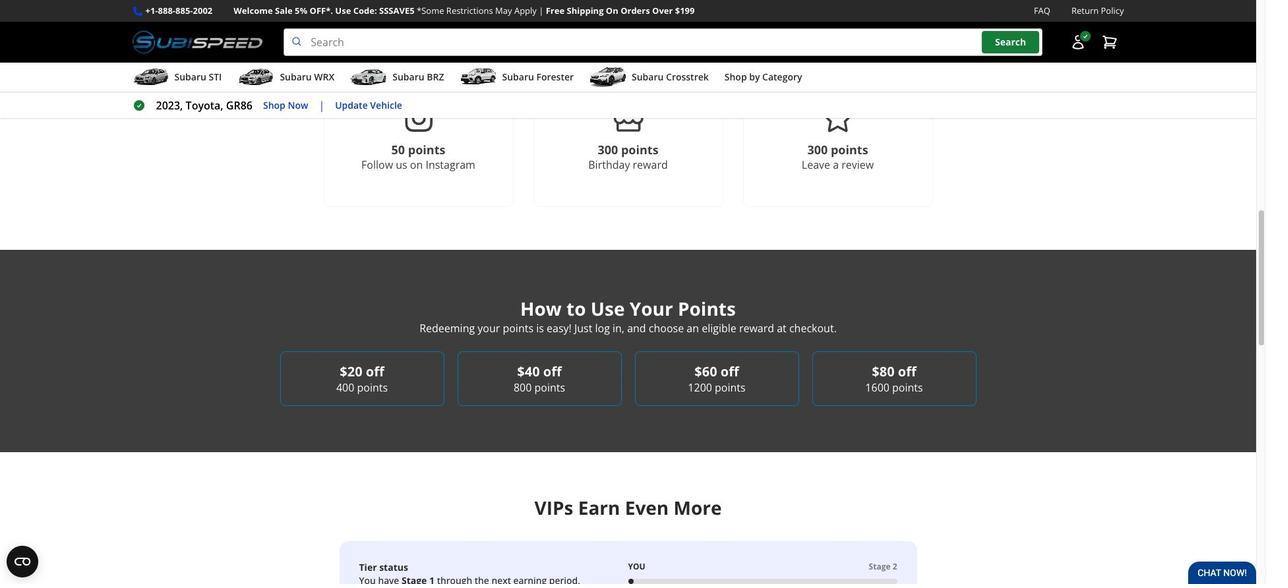 Task type: locate. For each thing, give the bounding box(es) containing it.
button image
[[1071, 34, 1086, 50]]

1 list item from the left
[[280, 352, 444, 407]]

campaigns list list
[[233, 0, 1024, 207]]

a subaru sti thumbnail image image
[[132, 67, 169, 87]]

list item
[[280, 352, 444, 407], [458, 352, 622, 407], [635, 352, 799, 407], [813, 352, 977, 407]]

list
[[280, 352, 977, 407]]

3 list item from the left
[[635, 352, 799, 407]]

4 list item from the left
[[813, 352, 977, 407]]

heading
[[420, 296, 837, 321], [233, 496, 1024, 521]]

subispeed logo image
[[132, 28, 263, 56]]



Task type: describe. For each thing, give the bounding box(es) containing it.
2 list item from the left
[[458, 352, 622, 407]]

search input field
[[284, 28, 1043, 56]]

a subaru wrx thumbnail image image
[[238, 67, 275, 87]]

a subaru crosstrek thumbnail image image
[[590, 67, 627, 87]]

open widget image
[[7, 546, 38, 578]]

1 vertical spatial heading
[[233, 496, 1024, 521]]

a subaru forester thumbnail image image
[[460, 67, 497, 87]]

a subaru brz thumbnail image image
[[351, 67, 387, 87]]

0 vertical spatial heading
[[420, 296, 837, 321]]



Task type: vqa. For each thing, say whether or not it's contained in the screenshot.
2nd 0354- from the left
no



